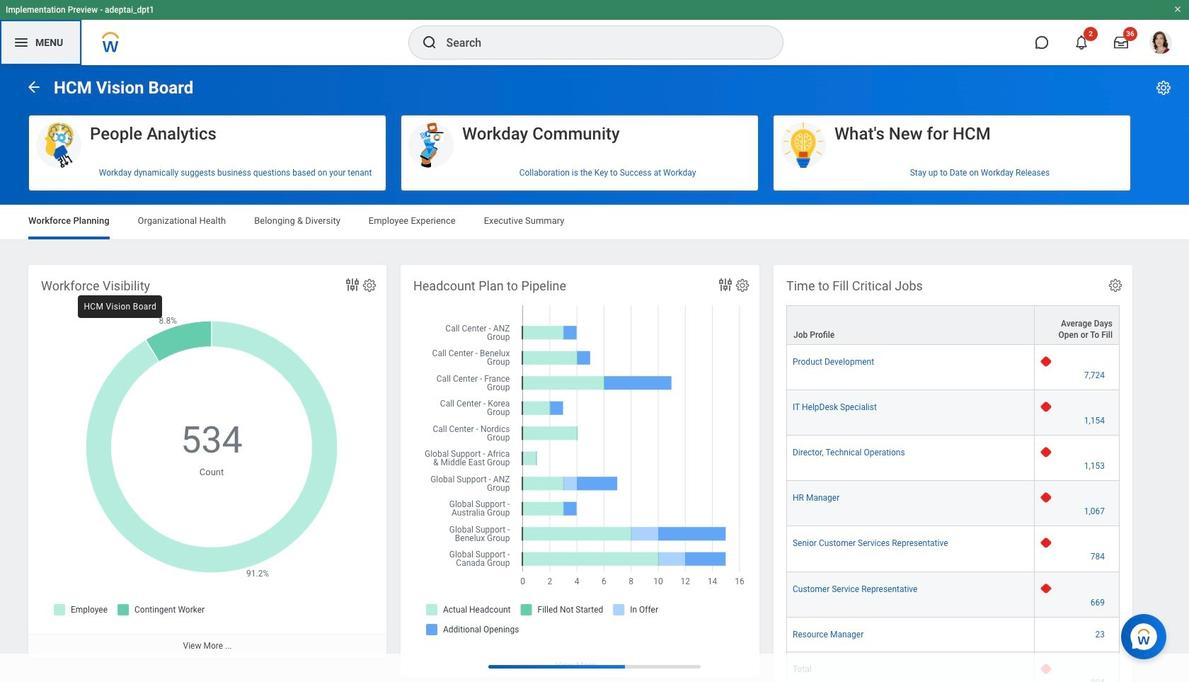 Task type: vqa. For each thing, say whether or not it's contained in the screenshot.
the topmost the Title popup button
no



Task type: locate. For each thing, give the bounding box(es) containing it.
configure and view chart data image left configure headcount plan to pipeline icon at the top right of page
[[718, 276, 735, 293]]

1 horizontal spatial configure and view chart data image
[[718, 276, 735, 293]]

configure workforce visibility image
[[362, 278, 378, 293]]

time to fill critical jobs element
[[774, 265, 1133, 682]]

configure and view chart data image
[[344, 276, 361, 293], [718, 276, 735, 293]]

2 configure and view chart data image from the left
[[718, 276, 735, 293]]

configure and view chart data image for configure headcount plan to pipeline icon at the top right of page
[[718, 276, 735, 293]]

main content
[[0, 65, 1190, 682]]

row
[[787, 305, 1121, 345], [787, 345, 1121, 390], [787, 390, 1121, 436], [787, 436, 1121, 481], [787, 481, 1121, 527], [787, 527, 1121, 572], [787, 572, 1121, 617], [787, 617, 1121, 652], [787, 652, 1121, 682]]

configure and view chart data image inside headcount plan to pipeline element
[[718, 276, 735, 293]]

1 row from the top
[[787, 305, 1121, 345]]

configure headcount plan to pipeline image
[[735, 278, 751, 293]]

0 horizontal spatial configure and view chart data image
[[344, 276, 361, 293]]

banner
[[0, 0, 1190, 65]]

configure and view chart data image inside "workforce visibility" element
[[344, 276, 361, 293]]

previous page image
[[25, 78, 42, 95]]

search image
[[421, 34, 438, 51]]

tab list
[[14, 205, 1176, 239]]

1 configure and view chart data image from the left
[[344, 276, 361, 293]]

5 row from the top
[[787, 481, 1121, 527]]

configure and view chart data image left configure workforce visibility icon
[[344, 276, 361, 293]]

Search Workday  search field
[[447, 27, 754, 58]]

3 row from the top
[[787, 390, 1121, 436]]

close environment banner image
[[1174, 5, 1183, 13]]



Task type: describe. For each thing, give the bounding box(es) containing it.
profile logan mcneil image
[[1150, 31, 1173, 57]]

average days open or to fill image
[[1041, 677, 1114, 682]]

inbox large image
[[1115, 35, 1129, 50]]

4 row from the top
[[787, 436, 1121, 481]]

total element
[[793, 661, 812, 674]]

8 row from the top
[[787, 617, 1121, 652]]

6 row from the top
[[787, 527, 1121, 572]]

2 row from the top
[[787, 345, 1121, 390]]

configure this page image
[[1156, 79, 1173, 96]]

notifications large image
[[1075, 35, 1089, 50]]

justify image
[[13, 34, 30, 51]]

headcount plan to pipeline element
[[401, 265, 760, 677]]

7 row from the top
[[787, 572, 1121, 617]]

configure and view chart data image for configure workforce visibility icon
[[344, 276, 361, 293]]

9 row from the top
[[787, 652, 1121, 682]]

workforce visibility element
[[28, 265, 387, 657]]



